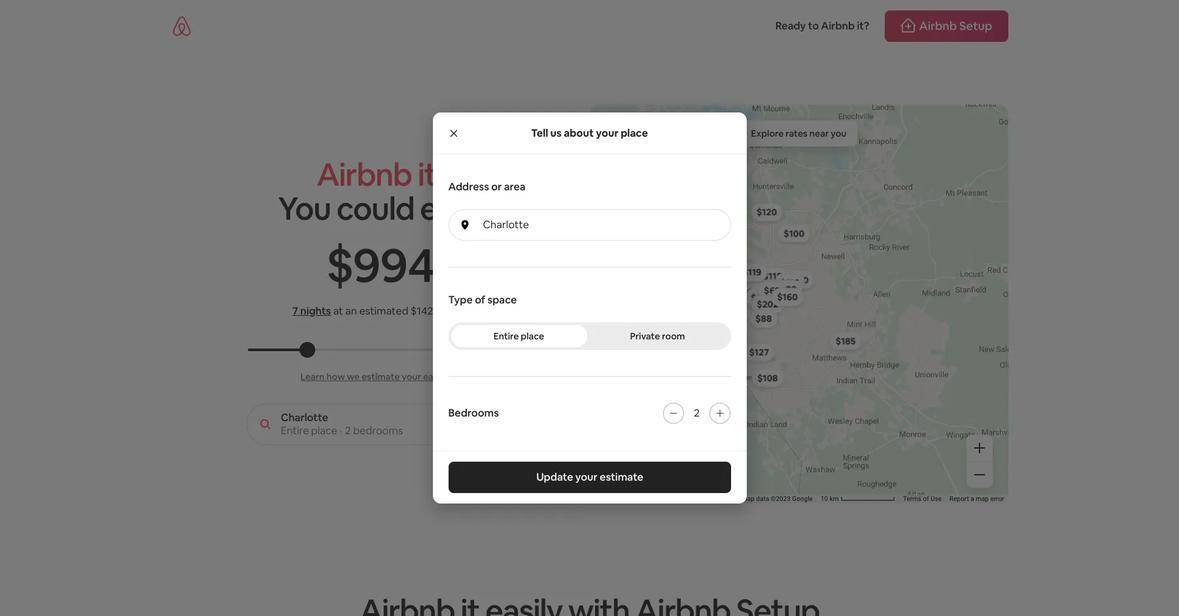 Task type: vqa. For each thing, say whether or not it's contained in the screenshot.
$69
yes



Task type: locate. For each thing, give the bounding box(es) containing it.
$127 button
[[743, 343, 775, 361]]

0 horizontal spatial place
[[311, 424, 337, 438]]

$116
[[780, 277, 799, 289]]

4
[[408, 234, 434, 296]]

1 vertical spatial of
[[923, 495, 929, 502]]

1 horizontal spatial place
[[521, 331, 544, 342]]

estimate
[[362, 371, 400, 383], [599, 470, 643, 484]]

update your estimate
[[536, 470, 643, 484]]

a right $142
[[435, 304, 441, 318]]

1 vertical spatial $120
[[776, 283, 797, 295]]

1 vertical spatial a
[[971, 495, 974, 502]]

charlotte for charlotte entire place · 2 bedrooms
[[281, 411, 328, 424]]

$150 button
[[753, 281, 785, 299]]

learn how we estimate your earnings
[[301, 371, 460, 383]]

2 horizontal spatial airbnb
[[919, 18, 957, 33]]

type of space
[[448, 293, 517, 307]]

$118
[[763, 270, 782, 282]]

$118 button
[[757, 267, 788, 285]]

$88
[[755, 313, 772, 325]]

room
[[662, 331, 685, 342]]

of inside tell us about your place dialog
[[475, 293, 485, 307]]

of
[[475, 293, 485, 307], [923, 495, 929, 502]]

place inside charlotte entire place · 2 bedrooms
[[311, 424, 337, 438]]

your
[[596, 126, 619, 140], [402, 371, 421, 383], [575, 470, 597, 484]]

1 vertical spatial charlotte
[[281, 411, 328, 424]]

1 horizontal spatial 9
[[380, 234, 407, 296]]

1 vertical spatial 2
[[345, 424, 351, 438]]

airbnb inside airbnb it. you could earn
[[317, 154, 412, 195]]

estimate up google image
[[599, 470, 643, 484]]

0 horizontal spatial airbnb
[[317, 154, 412, 195]]

place inside button
[[521, 331, 544, 342]]

entire
[[494, 331, 519, 342], [281, 424, 309, 438]]

entire left ·
[[281, 424, 309, 438]]

terms of use
[[903, 495, 942, 502]]

2 inside charlotte entire place · 2 bedrooms
[[345, 424, 351, 438]]

estimate right we
[[362, 371, 400, 383]]

10 km
[[821, 495, 840, 502]]

map region
[[430, 0, 1100, 616]]

9 left 4
[[380, 234, 407, 296]]

a
[[435, 304, 441, 318], [971, 495, 974, 502]]

airbnb homepage image
[[171, 16, 192, 37]]

entire down space
[[494, 331, 519, 342]]

a left the 'map'
[[971, 495, 974, 502]]

$185
[[835, 335, 855, 347]]

0 horizontal spatial of
[[475, 293, 485, 307]]

1 horizontal spatial airbnb
[[821, 19, 855, 33]]

night
[[443, 304, 468, 318]]

1 horizontal spatial entire
[[494, 331, 519, 342]]

1 vertical spatial estimate
[[599, 470, 643, 484]]

airbnb for airbnb setup
[[919, 18, 957, 33]]

0 horizontal spatial a
[[435, 304, 441, 318]]

charlotte button
[[448, 210, 731, 241]]

ready to airbnb it?
[[775, 19, 869, 33]]

10 km button
[[817, 494, 899, 504]]

$119 $202
[[742, 267, 778, 310]]

$108
[[757, 372, 778, 384]]

$69 button
[[758, 282, 786, 300]]

$202 button
[[751, 295, 784, 313]]

charlotte inside charlotte entire place · 2 bedrooms
[[281, 411, 328, 424]]

$130 button
[[759, 280, 791, 298]]

0 vertical spatial of
[[475, 293, 485, 307]]

learn how we estimate your earnings button
[[301, 371, 460, 383]]

None range field
[[248, 349, 513, 351]]

option group
[[448, 323, 731, 350]]

how
[[327, 371, 345, 383]]

earn
[[420, 188, 482, 229]]

1 horizontal spatial 2
[[694, 406, 700, 420]]

airbnb setup link
[[885, 10, 1008, 42]]

private room
[[630, 331, 685, 342]]

$110
[[789, 274, 808, 286]]

about
[[564, 126, 594, 140]]

$ 9 9 4
[[326, 234, 434, 296]]

2
[[694, 406, 700, 420], [345, 424, 351, 438]]

airbnb
[[919, 18, 957, 33], [821, 19, 855, 33], [317, 154, 412, 195]]

charlotte inside button
[[483, 218, 529, 232]]

2 vertical spatial place
[[311, 424, 337, 438]]

google
[[792, 495, 813, 502]]

$160
[[777, 291, 798, 303]]

1 horizontal spatial charlotte
[[483, 218, 529, 232]]

of for terms
[[923, 495, 929, 502]]

$120 inside $150 $120
[[776, 283, 797, 295]]

$130 $116
[[765, 277, 799, 295]]

0 horizontal spatial 2
[[345, 424, 351, 438]]

estimate inside 'button'
[[599, 470, 643, 484]]

error
[[990, 495, 1004, 502]]

$110 button
[[783, 271, 814, 289]]

type
[[448, 293, 473, 307]]

0 horizontal spatial 9
[[353, 234, 379, 296]]

0 horizontal spatial charlotte
[[281, 411, 328, 424]]

option group inside tell us about your place dialog
[[448, 323, 731, 350]]

terms
[[903, 495, 921, 502]]

an
[[345, 304, 357, 318]]

entire inside charlotte entire place · 2 bedrooms
[[281, 424, 309, 438]]

your right "update"
[[575, 470, 597, 484]]

1 horizontal spatial estimate
[[599, 470, 643, 484]]

space
[[488, 293, 517, 307]]

you
[[278, 188, 331, 229]]

0 vertical spatial charlotte
[[483, 218, 529, 232]]

2 horizontal spatial place
[[621, 126, 648, 140]]

1 vertical spatial your
[[402, 371, 421, 383]]

update your estimate button
[[448, 461, 731, 493]]

tell
[[531, 126, 548, 140]]

your right about
[[596, 126, 619, 140]]

0 horizontal spatial entire
[[281, 424, 309, 438]]

airbnb for airbnb it. you could earn
[[317, 154, 412, 195]]

option group containing entire place
[[448, 323, 731, 350]]

1 vertical spatial $120 button
[[770, 280, 802, 298]]

2 vertical spatial your
[[575, 470, 597, 484]]

charlotte left ·
[[281, 411, 328, 424]]

your left earnings
[[402, 371, 421, 383]]

learn
[[301, 371, 325, 383]]

of left use
[[923, 495, 929, 502]]

1 horizontal spatial of
[[923, 495, 929, 502]]

map
[[742, 495, 755, 502]]

map data ©2023 google
[[742, 495, 813, 502]]

rates
[[786, 128, 808, 139]]

$108 button
[[751, 369, 783, 387]]

$185 button
[[829, 332, 861, 350]]

nights
[[300, 304, 331, 318]]

place
[[621, 126, 648, 140], [521, 331, 544, 342], [311, 424, 337, 438]]

0 vertical spatial entire
[[494, 331, 519, 342]]

map
[[976, 495, 989, 502]]

9
[[353, 234, 379, 296], [380, 234, 407, 296]]

0 horizontal spatial estimate
[[362, 371, 400, 383]]

0 vertical spatial 2
[[694, 406, 700, 420]]

$119 button
[[736, 263, 767, 282]]

$141 button
[[745, 288, 775, 307]]

area
[[504, 180, 526, 194]]

charlotte down area
[[483, 218, 529, 232]]

1 vertical spatial place
[[521, 331, 544, 342]]

zoom in image
[[974, 443, 985, 453]]

1 horizontal spatial a
[[971, 495, 974, 502]]

$130
[[765, 283, 785, 295]]

charlotte entire place · 2 bedrooms
[[281, 411, 403, 438]]

of right type
[[475, 293, 485, 307]]

9 right $
[[353, 234, 379, 296]]

0 vertical spatial $120
[[756, 206, 777, 218]]

1 vertical spatial entire
[[281, 424, 309, 438]]



Task type: describe. For each thing, give the bounding box(es) containing it.
$183
[[757, 283, 777, 295]]

$120 inside 'button'
[[756, 206, 777, 218]]

0 vertical spatial your
[[596, 126, 619, 140]]

explore rates near you button
[[741, 120, 857, 146]]

setup
[[959, 18, 992, 33]]

$69
[[764, 285, 780, 297]]

km
[[830, 495, 839, 502]]

data
[[756, 495, 769, 502]]

$160 button
[[771, 288, 803, 306]]

©2023
[[771, 495, 791, 502]]

address
[[448, 180, 489, 194]]

update
[[536, 470, 573, 484]]

tell us about your place dialog
[[433, 113, 747, 503]]

2 9 from the left
[[380, 234, 407, 296]]

could
[[336, 188, 414, 229]]

$127
[[749, 346, 769, 358]]

airbnb it. you could earn
[[278, 154, 482, 229]]

2 inside tell us about your place dialog
[[694, 406, 700, 420]]

address or area
[[448, 180, 526, 194]]

Private room button
[[590, 325, 726, 348]]

report a map error
[[950, 495, 1004, 502]]

$314
[[756, 284, 777, 296]]

0 vertical spatial estimate
[[362, 371, 400, 383]]

tell us about your place
[[531, 126, 648, 140]]

$386 button
[[754, 284, 787, 303]]

explore rates near you
[[751, 128, 847, 139]]

report a map error link
[[950, 495, 1004, 502]]

$141
[[751, 292, 769, 303]]

$116 button
[[774, 274, 805, 292]]

$142
[[411, 304, 433, 318]]

7
[[292, 304, 298, 318]]

bedrooms
[[448, 406, 499, 420]]

your inside 'button'
[[575, 470, 597, 484]]

Entire place button
[[451, 325, 587, 348]]

near
[[809, 128, 829, 139]]

1 9 from the left
[[353, 234, 379, 296]]

google image
[[593, 487, 636, 504]]

$150
[[759, 284, 779, 296]]

$100 button
[[778, 224, 810, 243]]

private
[[630, 331, 660, 342]]

use
[[931, 495, 942, 502]]

at
[[333, 304, 343, 318]]

terms of use link
[[903, 495, 942, 502]]

0 vertical spatial $120 button
[[750, 203, 783, 221]]

0 vertical spatial place
[[621, 126, 648, 140]]

10
[[821, 495, 828, 502]]

report
[[950, 495, 969, 502]]

it.
[[418, 154, 444, 195]]

$
[[326, 234, 353, 296]]

bedrooms
[[353, 424, 403, 438]]

entire place
[[494, 331, 544, 342]]

$150 $120
[[759, 283, 797, 296]]

entire inside button
[[494, 331, 519, 342]]

explore
[[751, 128, 784, 139]]

us
[[550, 126, 562, 140]]

it?
[[857, 19, 869, 33]]

$119
[[742, 267, 761, 278]]

zoom out image
[[974, 470, 985, 480]]

or
[[491, 180, 502, 194]]

earnings
[[423, 371, 460, 383]]

$386
[[760, 288, 782, 299]]

$88 button
[[749, 310, 777, 328]]

we
[[347, 371, 360, 383]]

charlotte for charlotte
[[483, 218, 529, 232]]

$118 $183
[[757, 270, 782, 295]]

7 nights at an estimated $142 a night
[[292, 304, 468, 318]]

to
[[808, 19, 819, 33]]

of for type
[[475, 293, 485, 307]]

7 nights button
[[292, 304, 331, 318]]

airbnb setup
[[919, 18, 992, 33]]

ready
[[775, 19, 806, 33]]

0 vertical spatial a
[[435, 304, 441, 318]]

$69 $141
[[751, 285, 780, 303]]

estimated
[[359, 304, 408, 318]]

$314 button
[[750, 281, 782, 299]]



